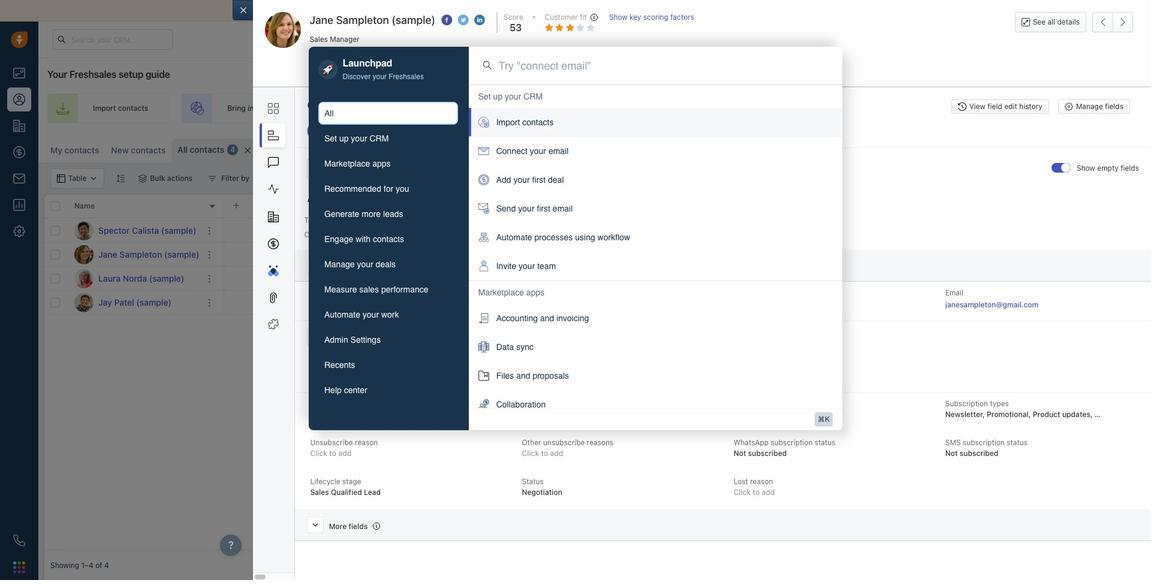 Task type: vqa. For each thing, say whether or not it's contained in the screenshot.
SCRATCH.
no



Task type: locate. For each thing, give the bounding box(es) containing it.
1 vertical spatial show
[[1077, 164, 1095, 173]]

email inside button
[[328, 65, 346, 74]]

53 button
[[507, 22, 522, 33]]

sync inside list of options 'list box'
[[516, 342, 534, 352]]

sampleton up laura norda (sample)
[[120, 249, 162, 259]]

1 horizontal spatial 4
[[230, 145, 235, 154]]

automate down first name jane
[[324, 310, 360, 320]]

container_wx8msf4aqz5i3rn1 image left filter
[[208, 174, 217, 183]]

1 vertical spatial basic information
[[329, 263, 390, 272]]

0 horizontal spatial connect
[[271, 5, 304, 16]]

import contacts
[[93, 104, 148, 113], [496, 118, 554, 127], [993, 144, 1048, 153]]

1 horizontal spatial manage
[[1076, 102, 1103, 111]]

tab list containing all
[[318, 102, 458, 402]]

and for accounting and invoicing
[[540, 314, 554, 323]]

subscribed for sms
[[960, 449, 999, 458]]

details
[[1057, 17, 1080, 26], [349, 99, 382, 112], [337, 127, 360, 136], [321, 193, 351, 204]]

1 horizontal spatial all
[[1048, 17, 1055, 26]]

connect inside list of options 'list box'
[[496, 146, 528, 156]]

subscribed down whatsapp
[[748, 449, 787, 458]]

1 cell from the top
[[224, 219, 1145, 242]]

j image
[[74, 245, 94, 264], [74, 293, 94, 312]]

row group containing spector calista (sample)
[[44, 219, 224, 315]]

name inside last name sampleton (sample)
[[538, 288, 557, 297]]

name right first
[[327, 288, 346, 297]]

leads inside button
[[383, 210, 403, 219]]

show
[[609, 13, 628, 22], [1077, 164, 1095, 173]]

1 horizontal spatial reason
[[750, 477, 773, 486]]

import down 'route'
[[496, 118, 520, 127]]

2 vertical spatial sampleton
[[522, 299, 559, 308]]

1 j image from the top
[[74, 245, 94, 264]]

1 horizontal spatial of
[[550, 5, 558, 16]]

subscribed for whatsapp
[[748, 449, 787, 458]]

details inside "button"
[[1057, 17, 1080, 26]]

add inside add contact button
[[1097, 144, 1111, 153]]

j image down the s icon
[[74, 245, 94, 264]]

status inside "sms subscription status not subscribed"
[[1007, 438, 1028, 447]]

0 horizontal spatial sampleton
[[120, 249, 162, 259]]

1 not from the left
[[734, 449, 746, 458]]

2-
[[502, 5, 511, 16]]

subscription right sms
[[963, 438, 1005, 447]]

status inside subscription status subscribed
[[779, 399, 799, 408]]

contacts inside button
[[1018, 144, 1048, 153]]

Search fields text field
[[307, 159, 723, 180]]

first up processes on the top left of page
[[537, 204, 550, 214]]

bulk
[[150, 174, 165, 183]]

to inside other unsubscribe reasons click to add
[[541, 449, 548, 458]]

0 horizontal spatial ⌘
[[326, 146, 333, 155]]

show inside "link"
[[609, 13, 628, 22]]

subscription for subscription status subscribed
[[734, 399, 777, 408]]

1 vertical spatial sampleton
[[120, 249, 162, 259]]

1 vertical spatial manage
[[324, 260, 355, 269]]

4 press space to select this row. row from the top
[[44, 291, 224, 315]]

not inside "sms subscription status not subscribed"
[[946, 449, 958, 458]]

(sample) left facebook circled image
[[392, 14, 435, 26]]

manage down engage
[[324, 260, 355, 269]]

0 horizontal spatial apps
[[372, 159, 391, 169]]

press space to select this row. row
[[44, 219, 224, 243], [44, 243, 224, 267], [44, 267, 224, 291], [44, 291, 224, 315]]

for
[[384, 184, 393, 194]]

email for email janesampleton@gmail.com
[[946, 288, 964, 297]]

(sample) inside last name sampleton (sample)
[[561, 299, 592, 308]]

0 horizontal spatial and
[[456, 5, 471, 16]]

email for email
[[328, 65, 346, 74]]

1 name from the left
[[327, 288, 346, 297]]

click down external
[[310, 410, 327, 419]]

generate more leads button
[[318, 203, 458, 226]]

name right last
[[538, 288, 557, 297]]

automate inside list of options 'list box'
[[496, 233, 532, 242]]

1 horizontal spatial add
[[1009, 104, 1023, 113]]

subscription for whatsapp
[[771, 438, 813, 447]]

subscription inside whatsapp subscription status not subscribed
[[771, 438, 813, 447]]

invite your team inside list of options 'list box'
[[496, 262, 556, 271]]

show key scoring factors link
[[609, 12, 694, 34]]

click inside external id click to add
[[310, 410, 327, 419]]

customize table
[[907, 144, 963, 153]]

row group
[[44, 219, 224, 315], [224, 219, 1145, 315]]

1 horizontal spatial invite your team
[[496, 262, 556, 271]]

generate
[[324, 210, 359, 219]]

jay patel (sample) link
[[98, 297, 171, 309]]

jay
[[98, 297, 112, 307]]

jane down first
[[310, 299, 327, 308]]

container_wx8msf4aqz5i3rn1 image
[[896, 145, 904, 153], [208, 174, 217, 183]]

leads right 'route'
[[540, 104, 558, 113]]

1 horizontal spatial show
[[1077, 164, 1095, 173]]

automate for automate processes using workflow
[[496, 233, 532, 242]]

4
[[230, 145, 235, 154], [104, 562, 109, 571]]

import contacts inside button
[[993, 144, 1048, 153]]

email up "automate processes using workflow"
[[553, 204, 573, 214]]

2 subscribed from the left
[[960, 449, 999, 458]]

all details up o
[[327, 127, 360, 136]]

1 vertical spatial container_wx8msf4aqz5i3rn1 image
[[208, 174, 217, 183]]

1 horizontal spatial ⌘
[[818, 415, 825, 424]]

sampleton inside last name sampleton (sample)
[[522, 299, 559, 308]]

subscription left types
[[946, 399, 988, 408]]

data sync
[[496, 342, 534, 352]]

all details up generate
[[307, 193, 351, 204]]

container_wx8msf4aqz5i3rn1 image
[[139, 174, 147, 183]]

invite your team
[[383, 104, 438, 113], [496, 262, 556, 271]]

details up generate
[[321, 193, 351, 204]]

0 horizontal spatial in
[[248, 104, 254, 113]]

to inside unsubscribe reason click to add
[[329, 449, 336, 458]]

0 vertical spatial invite
[[383, 104, 402, 113]]

all right scoring
[[672, 5, 681, 16]]

4 right 1–4
[[104, 562, 109, 571]]

engage
[[324, 235, 353, 244]]

click for unsubscribe reason
[[310, 449, 327, 458]]

⌘ inside press-command-k-to-open-and-close element
[[818, 415, 825, 424]]

sync right way
[[529, 5, 547, 16]]

0 horizontal spatial import contacts
[[93, 104, 148, 113]]

subscribed inside "sms subscription status not subscribed"
[[960, 449, 999, 458]]

in inside 'link'
[[248, 104, 254, 113]]

to down generate
[[324, 230, 331, 239]]

1 press space to select this row. row from the top
[[44, 219, 224, 243]]

jane
[[310, 14, 333, 26], [98, 249, 117, 259], [310, 299, 327, 308]]

add for external
[[338, 410, 352, 419]]

(sample) down laura norda (sample) link
[[136, 297, 171, 307]]

email
[[560, 5, 581, 16], [549, 146, 569, 156], [553, 204, 573, 214]]

manage for manage fields
[[1076, 102, 1103, 111]]

add deal link
[[964, 94, 1061, 124]]

invite inside list of options 'list box'
[[496, 262, 516, 271]]

add inside unsubscribe reason click to add
[[338, 449, 352, 458]]

0 horizontal spatial subscribed
[[748, 449, 787, 458]]

1 horizontal spatial tags
[[348, 230, 364, 239]]

of right 1–4
[[95, 562, 102, 571]]

your
[[823, 35, 838, 43], [47, 69, 67, 80]]

0 horizontal spatial show
[[609, 13, 628, 22]]

contacts down add deal
[[1018, 144, 1048, 153]]

sales
[[310, 34, 328, 43], [522, 399, 540, 408], [310, 488, 329, 497]]

fields up add contact on the top right of the page
[[1105, 102, 1124, 111]]

contacts inside 'button'
[[373, 235, 404, 244]]

status for sms
[[1007, 438, 1028, 447]]

0 vertical spatial import contacts
[[93, 104, 148, 113]]

1 vertical spatial marketplace
[[478, 288, 524, 297]]

1 subscribed from the left
[[748, 449, 787, 458]]

manage for manage your deals
[[324, 260, 355, 269]]

(sample) down jane sampleton (sample) link
[[149, 273, 184, 283]]

discover
[[343, 73, 371, 81]]

to down unsubscribe
[[329, 449, 336, 458]]

launchpad
[[343, 58, 392, 69]]

click inside unsubscribe reason click to add
[[310, 449, 327, 458]]

fields down contact
[[1121, 164, 1139, 173]]

marketplace up accounting
[[478, 288, 524, 297]]

0 vertical spatial manage
[[1076, 102, 1103, 111]]

2 horizontal spatial team
[[587, 104, 604, 113]]

information up measure sales performance
[[350, 263, 390, 272]]

apps up accounting and invoicing
[[526, 288, 545, 297]]

0 horizontal spatial deal
[[548, 175, 564, 185]]

press space to select this row. row containing spector calista (sample)
[[44, 219, 224, 243]]

1 horizontal spatial not
[[946, 449, 958, 458]]

j image left jay
[[74, 293, 94, 312]]

reason right unsubscribe
[[355, 438, 378, 447]]

peterson
[[547, 410, 578, 419]]

subscription inside subscription status subscribed
[[734, 399, 777, 408]]

crm inside button
[[370, 134, 389, 144]]

0 horizontal spatial name
[[327, 288, 346, 297]]

leads right more
[[383, 210, 403, 219]]

add inside add deal link
[[1009, 104, 1023, 113]]

1 subscription from the left
[[734, 399, 777, 408]]

status inside whatsapp subscription status not subscribed
[[815, 438, 836, 447]]

route leads to your team link
[[472, 94, 626, 124]]

score
[[504, 13, 523, 22]]

leads right website
[[285, 104, 303, 113]]

2 horizontal spatial sampleton
[[522, 299, 559, 308]]

dialog
[[233, 0, 1151, 580]]

0 horizontal spatial email
[[328, 65, 346, 74]]

tags left generate
[[304, 216, 320, 225]]

contact
[[307, 99, 347, 112]]

1 horizontal spatial jane sampleton (sample)
[[310, 14, 435, 26]]

0 vertical spatial sales
[[310, 34, 328, 43]]

1 vertical spatial basic
[[329, 263, 348, 272]]

contacts right new at the left top of the page
[[131, 145, 166, 155]]

reasons
[[587, 438, 614, 447]]

lost
[[734, 477, 748, 486]]

1 vertical spatial your
[[47, 69, 67, 80]]

spector calista (sample)
[[98, 225, 196, 235]]

all contacts 4
[[178, 145, 235, 155]]

0 vertical spatial jane
[[310, 14, 333, 26]]

1 vertical spatial jane
[[98, 249, 117, 259]]

cell
[[224, 219, 1145, 242], [224, 243, 1145, 266], [224, 267, 1145, 290], [224, 291, 1145, 314]]

marketplace apps inside list of options 'list box'
[[478, 288, 545, 297]]

2 vertical spatial add
[[496, 175, 511, 185]]

sampleton up accounting and invoicing
[[522, 299, 559, 308]]

sync
[[529, 5, 547, 16], [516, 342, 534, 352]]

container_wx8msf4aqz5i3rn1 image for the customize table button
[[896, 145, 904, 153]]

contacts down 'route'
[[522, 118, 554, 127]]

and left the linkedin circled image
[[456, 5, 471, 16]]

3 press space to select this row. row from the top
[[44, 267, 224, 291]]

and right files
[[516, 371, 530, 381]]

subscribed
[[734, 410, 773, 419]]

set up your crm heading
[[478, 91, 543, 103], [478, 91, 543, 103]]

see
[[1033, 17, 1046, 26]]

basic information down invite your team link
[[392, 127, 451, 136]]

your inside button
[[351, 134, 367, 144]]

container_wx8msf4aqz5i3rn1 image inside the customize table button
[[896, 145, 904, 153]]

all
[[672, 5, 681, 16], [1048, 17, 1055, 26]]

0 vertical spatial 4
[[230, 145, 235, 154]]

import contacts group
[[977, 139, 1075, 159]]

laura norda (sample)
[[98, 273, 184, 283]]

1 horizontal spatial in
[[871, 35, 876, 43]]

field
[[988, 102, 1002, 111]]

basic up the measure
[[329, 263, 348, 272]]

all right see
[[1048, 17, 1055, 26]]

2 not from the left
[[946, 449, 958, 458]]

subscribed down sms
[[960, 449, 999, 458]]

0 vertical spatial add
[[1009, 104, 1023, 113]]

1 horizontal spatial container_wx8msf4aqz5i3rn1 image
[[896, 145, 904, 153]]

0 vertical spatial j image
[[74, 245, 94, 264]]

freshsales inside launchpad discover your freshsales
[[389, 73, 424, 81]]

tab list
[[318, 102, 458, 402]]

subscription inside "sms subscription status not subscribed"
[[963, 438, 1005, 447]]

2 vertical spatial import contacts
[[993, 144, 1048, 153]]

automate inside automate your work button
[[324, 310, 360, 320]]

show left the key at top right
[[609, 13, 628, 22]]

subscribed inside whatsapp subscription status not subscribed
[[748, 449, 787, 458]]

4 up filter by
[[230, 145, 235, 154]]

add inside lost reason click to add
[[762, 488, 775, 497]]

click down other
[[522, 449, 539, 458]]

note
[[506, 65, 522, 74]]

lead
[[364, 488, 381, 497]]

reason right lost
[[750, 477, 773, 486]]

click left engage
[[304, 230, 322, 239]]

reason inside unsubscribe reason click to add
[[355, 438, 378, 447]]

12 more...
[[279, 146, 313, 155]]

0 vertical spatial all
[[672, 5, 681, 16]]

unsubscribe
[[543, 438, 585, 447]]

4 inside all contacts 4
[[230, 145, 235, 154]]

import contacts down 'route'
[[496, 118, 554, 127]]

manage
[[1076, 102, 1103, 111], [324, 260, 355, 269]]

apps down "set up your crm" button on the top of the page
[[372, 159, 391, 169]]

0 horizontal spatial status
[[779, 399, 799, 408]]

connect left mailbox
[[271, 5, 304, 16]]

types
[[990, 399, 1009, 408]]

1 vertical spatial jane sampleton (sample)
[[98, 249, 199, 259]]

⌘ left o
[[326, 146, 333, 155]]

1 horizontal spatial marketplace apps
[[478, 288, 545, 297]]

2 j image from the top
[[74, 293, 94, 312]]

1 horizontal spatial team
[[537, 262, 556, 271]]

0 horizontal spatial marketplace apps
[[324, 159, 391, 169]]

1 vertical spatial 4
[[104, 562, 109, 571]]

key
[[630, 13, 641, 22]]

subscription right whatsapp
[[771, 438, 813, 447]]

marketplace down o
[[324, 159, 370, 169]]

contact
[[1113, 144, 1139, 153]]

2 subscription from the left
[[946, 399, 988, 408]]

not inside whatsapp subscription status not subscribed
[[734, 449, 746, 458]]

jane sampleton (sample) up manager on the top
[[310, 14, 435, 26]]

1 horizontal spatial freshsales
[[389, 73, 424, 81]]

show left empty
[[1077, 164, 1095, 173]]

press-command-k-to-open-and-close element
[[815, 413, 833, 427]]

sms
[[946, 438, 961, 447]]

2 press space to select this row. row from the top
[[44, 243, 224, 267]]

2 horizontal spatial and
[[540, 314, 554, 323]]

jane sampleton (sample) inside grid
[[98, 249, 199, 259]]

sales for sales manager
[[310, 34, 328, 43]]

1 horizontal spatial marketplace
[[478, 288, 524, 297]]

marketplace apps heading
[[478, 287, 545, 299]]

⌘
[[326, 146, 333, 155], [818, 415, 825, 424]]

sales left manager on the top
[[310, 34, 328, 43]]

subscription for sms
[[963, 438, 1005, 447]]

import contacts inside list of options 'list box'
[[496, 118, 554, 127]]

tags down generate more leads
[[348, 230, 364, 239]]

press space to select this row. row containing jane sampleton (sample)
[[44, 243, 224, 267]]

marketplace apps up accounting
[[478, 288, 545, 297]]

1 horizontal spatial name
[[538, 288, 557, 297]]

qualified
[[331, 488, 362, 497]]

0 vertical spatial information
[[412, 127, 451, 136]]

freshsales up invite your team link
[[389, 73, 424, 81]]

0 vertical spatial first
[[532, 175, 546, 185]]

1 vertical spatial import contacts
[[496, 118, 554, 127]]

1 horizontal spatial and
[[516, 371, 530, 381]]

proposals
[[533, 371, 569, 381]]

2 row group from the left
[[224, 219, 1145, 315]]

first for email
[[537, 204, 550, 214]]

0 horizontal spatial automate
[[324, 310, 360, 320]]

0 vertical spatial fields
[[1105, 102, 1124, 111]]

invite your team up last
[[496, 262, 556, 271]]

1 horizontal spatial email
[[946, 288, 964, 297]]

new contacts button
[[105, 139, 172, 163], [111, 145, 166, 155]]

scoring
[[643, 13, 669, 22]]

0 horizontal spatial invite
[[383, 104, 402, 113]]

(sample) for press space to select this row. row containing jay patel (sample)
[[136, 297, 171, 307]]

automate down send
[[496, 233, 532, 242]]

name for first name
[[327, 288, 346, 297]]

2 horizontal spatial import contacts
[[993, 144, 1048, 153]]

2 vertical spatial sales
[[310, 488, 329, 497]]

phone image
[[13, 535, 25, 547]]

telephone numbers
[[310, 333, 377, 342]]

mobile
[[310, 354, 333, 363]]

more...
[[289, 146, 313, 155]]

grid
[[44, 194, 1145, 552]]

to down other
[[541, 449, 548, 458]]

add
[[1009, 104, 1023, 113], [1097, 144, 1111, 153], [496, 175, 511, 185]]

add inside tags click to add tags
[[333, 230, 346, 239]]

1 subscription from the left
[[771, 438, 813, 447]]

Search your CRM... text field
[[53, 29, 173, 50]]

marketplace apps down o
[[324, 159, 391, 169]]

not down whatsapp
[[734, 449, 746, 458]]

1 vertical spatial ⌘
[[818, 415, 825, 424]]

subscription status subscribed
[[734, 399, 799, 419]]

1 row group from the left
[[44, 219, 224, 315]]

1 vertical spatial apps
[[526, 288, 545, 297]]

1 horizontal spatial apps
[[526, 288, 545, 297]]

laura
[[98, 273, 121, 283]]

measure sales performance
[[324, 285, 428, 295]]

norda
[[123, 273, 147, 283]]

0 horizontal spatial team
[[421, 104, 438, 113]]

manage inside tab list
[[324, 260, 355, 269]]

sales inside sales owner james peterson
[[522, 399, 540, 408]]

1 vertical spatial sales
[[522, 399, 540, 408]]

email left conversations.
[[560, 5, 581, 16]]

import contacts for import contacts link
[[93, 104, 148, 113]]

19266529503 link
[[310, 365, 360, 374]]

click inside lost reason click to add
[[734, 488, 751, 497]]

email button
[[310, 60, 353, 80]]

manage fields
[[1076, 102, 1124, 111]]

⌘ o
[[326, 146, 340, 155]]

sales down lifecycle on the bottom left of page
[[310, 488, 329, 497]]

import contacts button
[[977, 139, 1054, 159]]

basic information down "with"
[[329, 263, 390, 272]]

in right bring
[[248, 104, 254, 113]]

details right see
[[1057, 17, 1080, 26]]

name row
[[44, 195, 224, 219]]

marketplace apps inside button
[[324, 159, 391, 169]]

add inside other unsubscribe reasons click to add
[[550, 449, 563, 458]]

measure sales performance button
[[318, 278, 458, 301]]

1 horizontal spatial connect
[[496, 146, 528, 156]]

0 vertical spatial apps
[[372, 159, 391, 169]]

email inside email janesampleton@gmail.com
[[946, 288, 964, 297]]

filter
[[221, 174, 239, 183]]

click for external id
[[310, 410, 327, 419]]

container_wx8msf4aqz5i3rn1 image inside filter by button
[[208, 174, 217, 183]]

first for deal
[[532, 175, 546, 185]]

subscription types
[[946, 399, 1009, 408]]

basic information
[[392, 127, 451, 136], [329, 263, 390, 272]]

j image for jane sampleton (sample)
[[74, 245, 94, 264]]

click down unsubscribe
[[310, 449, 327, 458]]

sync up work
[[516, 342, 534, 352]]

0 vertical spatial reason
[[355, 438, 378, 447]]

2 cell from the top
[[224, 243, 1145, 266]]

invite your team up "set up your crm" button on the top of the page
[[383, 104, 438, 113]]

invite up "set up your crm" button on the top of the page
[[383, 104, 402, 113]]

⌘ up whatsapp subscription status not subscribed
[[818, 415, 825, 424]]

name inside first name jane
[[327, 288, 346, 297]]

0 vertical spatial tags
[[304, 216, 320, 225]]

2 name from the left
[[538, 288, 557, 297]]

0 horizontal spatial marketplace
[[324, 159, 370, 169]]

sampleton inside grid
[[120, 249, 162, 259]]

sales inside lifecycle stage sales qualified lead
[[310, 488, 329, 497]]

grid containing spector calista (sample)
[[44, 194, 1145, 552]]

2 subscription from the left
[[963, 438, 1005, 447]]

view field edit history button
[[951, 100, 1049, 114]]

sales up james
[[522, 399, 540, 408]]

apps
[[372, 159, 391, 169], [526, 288, 545, 297]]

to down external
[[329, 410, 336, 419]]

1 vertical spatial and
[[540, 314, 554, 323]]

(sample) up invoicing
[[561, 299, 592, 308]]

customer fit
[[545, 13, 587, 22]]

contacts up manage your deals button
[[373, 235, 404, 244]]

of left fit
[[550, 5, 558, 16]]

add inside list of options 'list box'
[[496, 175, 511, 185]]

2 horizontal spatial add
[[1097, 144, 1111, 153]]

not for sms subscription status not subscribed
[[946, 449, 958, 458]]

import down add deal link
[[993, 144, 1016, 153]]

reason inside lost reason click to add
[[750, 477, 773, 486]]

1 vertical spatial all
[[1048, 17, 1055, 26]]

status
[[522, 477, 544, 486]]

1 vertical spatial j image
[[74, 293, 94, 312]]

0 vertical spatial connect
[[271, 5, 304, 16]]

filter by
[[221, 174, 249, 183]]

import contacts down add deal
[[993, 144, 1048, 153]]

1 vertical spatial sync
[[516, 342, 534, 352]]

id
[[340, 399, 347, 408]]

to right 'route'
[[560, 104, 567, 113]]

apps inside marketplace apps heading
[[526, 288, 545, 297]]

add inside external id click to add
[[338, 410, 352, 419]]

2 vertical spatial jane
[[310, 299, 327, 308]]

whatsapp
[[734, 438, 769, 447]]

3 cell from the top
[[224, 267, 1145, 290]]

performance
[[381, 285, 428, 295]]

0 vertical spatial sampleton
[[336, 14, 389, 26]]

0 horizontal spatial your
[[47, 69, 67, 80]]

marketplace apps button
[[318, 153, 458, 175]]

sales left data
[[703, 5, 723, 16]]

email up janesampleton@gmail.com
[[946, 288, 964, 297]]

team inside list of options 'list box'
[[537, 262, 556, 271]]

website
[[256, 104, 283, 113]]

leads
[[285, 104, 303, 113], [540, 104, 558, 113], [383, 210, 403, 219]]

invite up marketplace apps heading
[[496, 262, 516, 271]]



Task type: describe. For each thing, give the bounding box(es) containing it.
my
[[50, 145, 62, 155]]

automate your work button
[[318, 304, 458, 326]]

bulk actions button
[[131, 168, 200, 189]]

show key scoring factors
[[609, 13, 694, 22]]

edit
[[1005, 102, 1017, 111]]

all inside button
[[324, 109, 334, 118]]

⌘ for ⌘ o
[[326, 146, 333, 155]]

list of options list box
[[469, 85, 842, 580]]

bring in website leads
[[227, 104, 303, 113]]

my contacts
[[50, 145, 99, 155]]

⌘ for ⌘ k
[[818, 415, 825, 424]]

invite your team link
[[337, 94, 460, 124]]

connect for connect your mailbox to improve deliverability and enable 2-way sync of email conversations. import all your sales data
[[271, 5, 304, 16]]

deliverability
[[403, 5, 454, 16]]

view
[[969, 102, 986, 111]]

new
[[111, 145, 129, 155]]

facebook circled image
[[441, 14, 452, 26]]

and for files and proposals
[[516, 371, 530, 381]]

status for whatsapp
[[815, 438, 836, 447]]

contacts up filter by button
[[190, 145, 224, 155]]

0 vertical spatial all details
[[327, 127, 360, 136]]

0 vertical spatial and
[[456, 5, 471, 16]]

up inside list of options 'list box'
[[493, 92, 503, 101]]

import contacts link
[[47, 94, 170, 124]]

set up your sales pipeline link
[[795, 94, 952, 124]]

12
[[279, 146, 287, 155]]

set inside set up your sales pipeline link
[[841, 104, 853, 113]]

0 horizontal spatial invite your team
[[383, 104, 438, 113]]

manage fields button
[[1058, 100, 1130, 114]]

manage your deals
[[324, 260, 396, 269]]

set inside list of options 'list box'
[[478, 92, 491, 101]]

1 vertical spatial fields
[[1121, 164, 1139, 173]]

sales inside button
[[359, 285, 379, 295]]

0 horizontal spatial basic information
[[329, 263, 390, 272]]

external
[[310, 399, 338, 408]]

set up your crm inside list of options 'list box'
[[478, 92, 543, 101]]

contact details
[[307, 99, 382, 112]]

owner
[[542, 399, 563, 408]]

jay patel (sample)
[[98, 297, 171, 307]]

add for lost
[[762, 488, 775, 497]]

to inside external id click to add
[[329, 410, 336, 419]]

negotiation
[[522, 488, 562, 497]]

fields inside button
[[1105, 102, 1124, 111]]

work
[[522, 354, 540, 363]]

21
[[878, 35, 886, 43]]

first
[[310, 288, 325, 297]]

1 horizontal spatial sampleton
[[336, 14, 389, 26]]

twitter circled image
[[458, 14, 469, 26]]

workflow
[[598, 233, 630, 242]]

manager
[[330, 34, 360, 43]]

4 cell from the top
[[224, 291, 1145, 314]]

jane inside row group
[[98, 249, 117, 259]]

mobile 19266529503
[[310, 354, 360, 374]]

linkedin circled image
[[474, 14, 485, 26]]

not for whatsapp subscription status not subscribed
[[734, 449, 746, 458]]

telephone
[[310, 333, 345, 342]]

import right the key at top right
[[643, 5, 670, 16]]

0 vertical spatial of
[[550, 5, 558, 16]]

name for last name
[[538, 288, 557, 297]]

team inside route leads to your team link
[[587, 104, 604, 113]]

details down "discover"
[[349, 99, 382, 112]]

customize
[[907, 144, 944, 153]]

1 horizontal spatial basic
[[392, 127, 410, 136]]

set up your crm inside button
[[324, 134, 389, 144]]

to right mailbox
[[359, 5, 367, 16]]

lifecycle stage sales qualified lead
[[310, 477, 381, 497]]

connect your email
[[496, 146, 569, 156]]

by
[[241, 174, 249, 183]]

create sales sequence
[[683, 104, 762, 113]]

⌘ k
[[818, 415, 830, 424]]

view field edit history
[[969, 102, 1043, 111]]

0 horizontal spatial all
[[672, 5, 681, 16]]

apps inside marketplace apps button
[[372, 159, 391, 169]]

container_wx8msf4aqz5i3rn1 image for filter by button
[[208, 174, 217, 183]]

1 horizontal spatial information
[[412, 127, 451, 136]]

deal inside add deal link
[[1025, 104, 1040, 113]]

spector
[[98, 225, 130, 235]]

0 horizontal spatial of
[[95, 562, 102, 571]]

improve
[[369, 5, 401, 16]]

1 vertical spatial information
[[350, 263, 390, 272]]

add for unsubscribe
[[338, 449, 352, 458]]

fit
[[580, 13, 587, 22]]

factors
[[671, 13, 694, 22]]

route leads to your team
[[517, 104, 604, 113]]

sales right create
[[708, 104, 726, 113]]

laura norda (sample) link
[[98, 273, 184, 285]]

freshworks switcher image
[[13, 562, 25, 574]]

details up o
[[337, 127, 360, 136]]

0 vertical spatial sync
[[529, 5, 547, 16]]

0 vertical spatial email
[[560, 5, 581, 16]]

add for add your first deal
[[496, 175, 511, 185]]

leads inside 'link'
[[285, 104, 303, 113]]

spector calista (sample) link
[[98, 225, 196, 237]]

click inside tags click to add tags
[[304, 230, 322, 239]]

task button
[[535, 60, 575, 80]]

import inside button
[[993, 144, 1016, 153]]

engage with contacts
[[324, 235, 404, 244]]

sms subscription status not subscribed
[[946, 438, 1028, 458]]

o
[[335, 146, 340, 155]]

1 vertical spatial email
[[549, 146, 569, 156]]

jane inside first name jane
[[310, 299, 327, 308]]

create
[[683, 104, 706, 113]]

Try "connect email" field
[[499, 58, 828, 73]]

files
[[496, 371, 514, 381]]

press space to select this row. row containing jay patel (sample)
[[44, 291, 224, 315]]

contacts right my
[[65, 145, 99, 155]]

(sample) for press space to select this row. row containing spector calista (sample)
[[161, 225, 196, 235]]

admin
[[324, 335, 348, 345]]

1 vertical spatial tags
[[348, 230, 364, 239]]

contacts inside list of options 'list box'
[[522, 118, 554, 127]]

last name sampleton (sample)
[[522, 288, 592, 308]]

0 horizontal spatial freshsales
[[69, 69, 116, 80]]

add for add deal
[[1009, 104, 1023, 113]]

show for show key scoring factors
[[609, 13, 628, 22]]

1 vertical spatial all details
[[307, 193, 351, 204]]

reason for unsubscribe reason
[[355, 438, 378, 447]]

automate for automate your work
[[324, 310, 360, 320]]

0 vertical spatial in
[[871, 35, 876, 43]]

see all details
[[1033, 17, 1080, 26]]

import down your freshsales setup guide
[[93, 104, 116, 113]]

j image for jay patel (sample)
[[74, 293, 94, 312]]

set up your crm button
[[318, 127, 458, 150]]

19266529503
[[310, 365, 360, 374]]

generate more leads
[[324, 210, 403, 219]]

0 horizontal spatial 4
[[104, 562, 109, 571]]

crm inside list of options 'list box'
[[524, 92, 543, 101]]

(sample) for press space to select this row. row containing jane sampleton (sample)
[[164, 249, 199, 259]]

12 more... button
[[262, 142, 320, 159]]

connect for connect your email
[[496, 146, 528, 156]]

admin settings
[[324, 335, 381, 345]]

click inside other unsubscribe reasons click to add
[[522, 449, 539, 458]]

team inside invite your team link
[[421, 104, 438, 113]]

dialog containing jane sampleton (sample)
[[233, 0, 1151, 580]]

press space to select this row. row containing laura norda (sample)
[[44, 267, 224, 291]]

marketplace inside heading
[[478, 288, 524, 297]]

subscription for subscription types
[[946, 399, 988, 408]]

(sample) for press space to select this row. row containing laura norda (sample)
[[149, 273, 184, 283]]

close image
[[1133, 8, 1139, 14]]

automate processes using workflow
[[496, 233, 630, 242]]

sales for sales owner james peterson
[[522, 399, 540, 408]]

create sales sequence link
[[638, 94, 783, 124]]

center
[[344, 386, 367, 395]]

settings
[[351, 335, 381, 345]]

deal inside list of options 'list box'
[[548, 175, 564, 185]]

contacts down "setup"
[[118, 104, 148, 113]]

import all your sales data link
[[643, 5, 745, 16]]

score 53
[[504, 13, 523, 33]]

with
[[356, 235, 371, 244]]

click for lost reason
[[734, 488, 751, 497]]

engage with contacts button
[[318, 228, 458, 251]]

up inside button
[[339, 134, 349, 144]]

setup
[[119, 69, 143, 80]]

import contacts for import contacts button
[[993, 144, 1048, 153]]

work phone 3684932360
[[522, 354, 569, 374]]

your for your freshsales setup guide
[[47, 69, 67, 80]]

accounting
[[496, 314, 538, 323]]

all inside "button"
[[1048, 17, 1055, 26]]

all button
[[318, 102, 458, 125]]

s image
[[74, 221, 94, 240]]

to inside lost reason click to add
[[753, 488, 760, 497]]

l image
[[74, 269, 94, 288]]

marketplace inside button
[[324, 159, 370, 169]]

to inside tags click to add tags
[[324, 230, 331, 239]]

phone element
[[7, 529, 31, 553]]

import inside list of options 'list box'
[[496, 118, 520, 127]]

recommended for you
[[324, 184, 409, 194]]

table
[[946, 144, 963, 153]]

set inside "set up your crm" button
[[324, 134, 337, 144]]

1 horizontal spatial basic information
[[392, 127, 451, 136]]

sales left pipeline
[[883, 104, 901, 113]]

your inside launchpad discover your freshsales
[[373, 73, 387, 81]]

patel
[[114, 297, 134, 307]]

actions
[[167, 174, 193, 183]]

tags click to add tags
[[304, 216, 364, 239]]

your for your trial ends in 21 days
[[823, 35, 838, 43]]

call link
[[359, 60, 396, 80]]

other unsubscribe reasons click to add
[[522, 438, 614, 458]]

2 vertical spatial email
[[553, 204, 573, 214]]

other
[[522, 438, 541, 447]]

call
[[377, 65, 390, 74]]

send
[[496, 204, 516, 214]]

measure
[[324, 285, 357, 295]]

show for show empty fields
[[1077, 164, 1095, 173]]

using
[[575, 233, 595, 242]]

reason for lost reason
[[750, 477, 773, 486]]

2 horizontal spatial leads
[[540, 104, 558, 113]]

connect your mailbox to improve deliverability and enable 2-way sync of email conversations. import all your sales data
[[271, 5, 743, 16]]

your trial ends in 21 days
[[823, 35, 902, 43]]

add for add contact
[[1097, 144, 1111, 153]]

showing 1–4 of 4
[[50, 562, 109, 571]]



